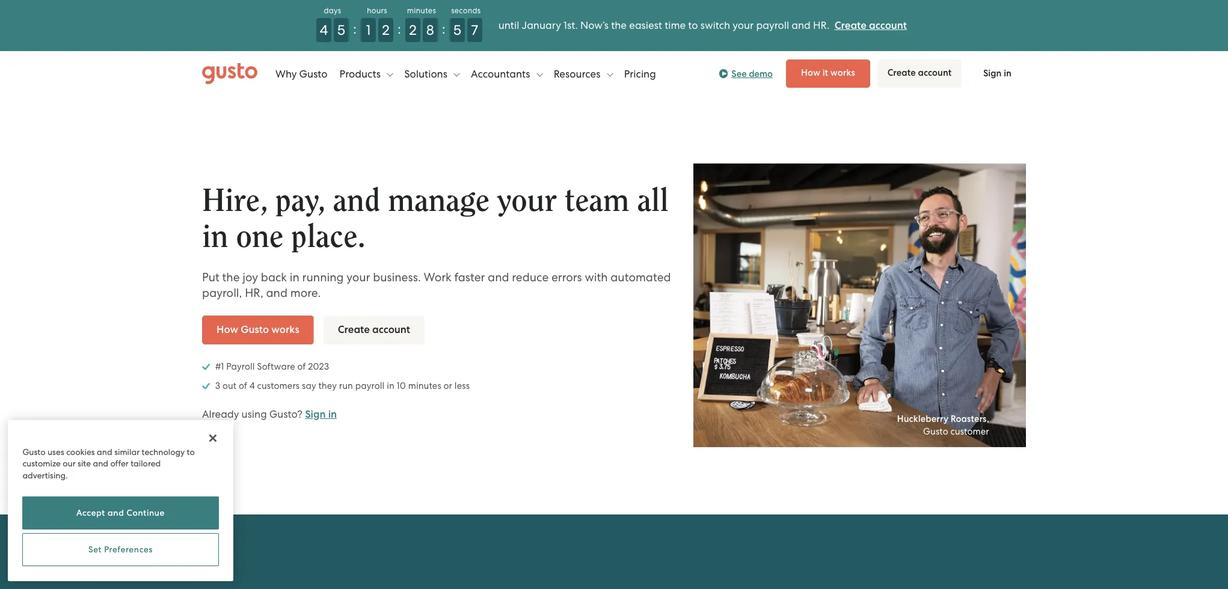 Task type: vqa. For each thing, say whether or not it's contained in the screenshot.
the free
no



Task type: describe. For each thing, give the bounding box(es) containing it.
until
[[498, 19, 519, 31]]

your inside "until january 1st. now's the easiest time to switch your payroll and hr. create account"
[[733, 19, 754, 31]]

2 5 from the left
[[453, 22, 461, 38]]

and up "offer"
[[97, 447, 112, 457]]

0 vertical spatial sign in link
[[969, 60, 1026, 87]]

pricing link
[[624, 56, 656, 92]]

resources button
[[554, 56, 613, 92]]

customize
[[22, 459, 61, 469]]

in inside put the joy back in running your business. work faster and reduce errors with automated payroll, hr, and more.
[[290, 270, 299, 284]]

set
[[88, 545, 102, 555]]

works for how it works
[[830, 67, 855, 78]]

2 vertical spatial create account link
[[323, 316, 425, 344]]

main element
[[202, 56, 1026, 92]]

solutions
[[404, 68, 450, 80]]

customer
[[951, 427, 989, 437]]

how it works link
[[786, 60, 870, 88]]

2023
[[308, 361, 329, 372]]

until january 1st. now's the easiest time to switch your payroll and hr. create account
[[498, 19, 907, 32]]

set preferences
[[88, 545, 153, 555]]

your inside put the joy back in running your business. work faster and reduce errors with automated payroll, hr, and more.
[[347, 270, 370, 284]]

payroll
[[226, 361, 255, 372]]

all
[[637, 185, 669, 217]]

gusto?
[[269, 408, 303, 420]]

gusto inside the gusto uses cookies and similar technology to customize our site and offer tailored advertising.
[[22, 447, 45, 457]]

technology
[[142, 447, 185, 457]]

say
[[302, 380, 316, 391]]

gusto uses cookies and similar technology to customize our site and offer tailored advertising.
[[22, 447, 195, 480]]

out
[[223, 380, 237, 391]]

1 5 from the left
[[337, 22, 345, 38]]

0 vertical spatial create account link
[[835, 19, 907, 32]]

advertising.
[[22, 471, 68, 480]]

huckleberry
[[897, 414, 949, 425]]

account inside "main" element
[[918, 67, 952, 78]]

3
[[215, 380, 220, 391]]

: for 8
[[442, 20, 446, 37]]

reduce
[[512, 270, 549, 284]]

0 vertical spatial minutes
[[407, 6, 436, 15]]

with
[[585, 270, 608, 284]]

payroll,
[[202, 286, 242, 300]]

1 2 from the left
[[382, 22, 390, 38]]

in inside hire, pay, and manage your team all in one place.
[[202, 221, 228, 253]]

tailored
[[131, 459, 161, 469]]

1 horizontal spatial account
[[869, 19, 907, 32]]

the inside "until january 1st. now's the easiest time to switch your payroll and hr. create account"
[[611, 19, 627, 31]]

and inside hire, pay, and manage your team all in one place.
[[333, 185, 380, 217]]

business.
[[373, 270, 421, 284]]

uses
[[47, 447, 64, 457]]

run
[[339, 380, 353, 391]]

hours
[[367, 6, 387, 15]]

preferences
[[104, 545, 153, 555]]

less
[[455, 380, 470, 391]]

resources
[[554, 68, 603, 80]]

seconds
[[451, 6, 481, 15]]

the inside put the joy back in running your business. work faster and reduce errors with automated payroll, hr, and more.
[[222, 270, 240, 284]]

set preferences button
[[22, 533, 219, 567]]

#1
[[215, 361, 224, 372]]

put
[[202, 270, 219, 284]]

roasters,
[[951, 414, 989, 425]]

minutes inside hire, pay, and manage your team all in one place. main content
[[408, 380, 441, 391]]

our
[[63, 459, 76, 469]]

accept and continue
[[76, 508, 165, 518]]

place.
[[291, 221, 365, 253]]

continue
[[127, 508, 165, 518]]

: for 2
[[398, 20, 401, 37]]

1st.
[[564, 19, 578, 31]]

or
[[444, 380, 452, 391]]

manage
[[388, 185, 490, 217]]

#1 payroll software of 2023
[[213, 361, 329, 372]]

offer
[[110, 459, 129, 469]]

create account inside "main" element
[[888, 67, 952, 78]]

using
[[242, 408, 267, 420]]

payroll inside hire, pay, and manage your team all in one place. main content
[[355, 380, 385, 391]]

pay,
[[275, 185, 325, 217]]

gusto inside huckleberry roasters, gusto customer
[[923, 427, 948, 437]]

and down back
[[266, 286, 288, 300]]

joy
[[243, 270, 258, 284]]

hr.
[[813, 19, 830, 31]]

team
[[565, 185, 629, 217]]

errors
[[552, 270, 582, 284]]

3 out of 4 customers say they run payroll in 10 minutes or less
[[213, 380, 470, 391]]

: for 5
[[353, 20, 357, 37]]

products button
[[340, 56, 393, 92]]

already
[[202, 408, 239, 420]]

days
[[324, 6, 341, 15]]

tiny image
[[722, 72, 726, 76]]

january
[[522, 19, 561, 31]]

online payroll services, hr, and benefits | gusto image
[[202, 63, 257, 85]]

create inside "main" element
[[888, 67, 916, 78]]

one
[[236, 221, 283, 253]]

faster
[[454, 270, 485, 284]]

it
[[823, 67, 828, 78]]

already using gusto? sign in
[[202, 408, 337, 421]]

how it works
[[801, 67, 855, 78]]

see demo link
[[719, 66, 773, 81]]

automated
[[611, 270, 671, 284]]

how gusto works
[[217, 323, 299, 336]]



Task type: locate. For each thing, give the bounding box(es) containing it.
account
[[869, 19, 907, 32], [918, 67, 952, 78], [372, 323, 410, 336]]

time
[[665, 19, 686, 31]]

works inside hire, pay, and manage your team all in one place. main content
[[271, 323, 299, 336]]

2 2 from the left
[[409, 22, 417, 38]]

in
[[1004, 68, 1012, 79], [202, 221, 228, 253], [290, 270, 299, 284], [387, 380, 394, 391], [328, 408, 337, 421]]

customers
[[257, 380, 300, 391]]

2 horizontal spatial account
[[918, 67, 952, 78]]

0 vertical spatial works
[[830, 67, 855, 78]]

1 vertical spatial the
[[222, 270, 240, 284]]

1 horizontal spatial sign in link
[[969, 60, 1026, 87]]

the right now's
[[611, 19, 627, 31]]

your
[[733, 19, 754, 31], [497, 185, 557, 217], [347, 270, 370, 284]]

back
[[261, 270, 287, 284]]

hr,
[[245, 286, 263, 300]]

2 : from the left
[[398, 20, 401, 37]]

software
[[257, 361, 295, 372]]

how down payroll,
[[217, 323, 238, 336]]

how inside "main" element
[[801, 67, 820, 78]]

0 vertical spatial how
[[801, 67, 820, 78]]

how gusto works link
[[202, 316, 314, 344]]

1 vertical spatial your
[[497, 185, 557, 217]]

running
[[302, 270, 344, 284]]

sign inside "main" element
[[983, 68, 1002, 79]]

solutions button
[[404, 56, 460, 92]]

your inside hire, pay, and manage your team all in one place.
[[497, 185, 557, 217]]

1 horizontal spatial :
[[398, 20, 401, 37]]

site
[[78, 459, 91, 469]]

1 vertical spatial minutes
[[408, 380, 441, 391]]

1 vertical spatial works
[[271, 323, 299, 336]]

works for how gusto works
[[271, 323, 299, 336]]

accept and continue button
[[22, 497, 219, 530]]

demo
[[749, 68, 773, 79]]

sign in
[[983, 68, 1012, 79]]

7
[[471, 22, 478, 38]]

1 vertical spatial payroll
[[355, 380, 385, 391]]

create inside hire, pay, and manage your team all in one place. main content
[[338, 323, 370, 336]]

2 horizontal spatial your
[[733, 19, 754, 31]]

and right site
[[93, 459, 108, 469]]

0 vertical spatial account
[[869, 19, 907, 32]]

payroll inside "until january 1st. now's the easiest time to switch your payroll and hr. create account"
[[756, 19, 789, 31]]

0 horizontal spatial of
[[239, 380, 247, 391]]

easiest
[[629, 19, 662, 31]]

and right faster
[[488, 270, 509, 284]]

accountants button
[[471, 56, 543, 92]]

1 vertical spatial 4
[[250, 380, 255, 391]]

gusto inside "main" element
[[299, 68, 328, 80]]

sign inside hire, pay, and manage your team all in one place. main content
[[305, 408, 326, 421]]

hire, pay, and manage your team all in one place. main content
[[0, 96, 1228, 589]]

and inside button
[[108, 508, 124, 518]]

: right 8
[[442, 20, 446, 37]]

4 down payroll
[[250, 380, 255, 391]]

1 horizontal spatial sign
[[983, 68, 1002, 79]]

8
[[426, 22, 434, 38]]

minutes
[[407, 6, 436, 15], [408, 380, 441, 391]]

and up place.
[[333, 185, 380, 217]]

0 horizontal spatial create account
[[338, 323, 410, 336]]

of
[[297, 361, 306, 372], [239, 380, 247, 391]]

1 horizontal spatial payroll
[[756, 19, 789, 31]]

2 left 8
[[409, 22, 417, 38]]

works up software
[[271, 323, 299, 336]]

works right it
[[830, 67, 855, 78]]

5 left 7
[[453, 22, 461, 38]]

to right technology
[[187, 447, 195, 457]]

1 horizontal spatial of
[[297, 361, 306, 372]]

to
[[688, 19, 698, 31], [187, 447, 195, 457]]

0 horizontal spatial 2
[[382, 22, 390, 38]]

1 horizontal spatial create account
[[888, 67, 952, 78]]

0 horizontal spatial :
[[353, 20, 357, 37]]

0 vertical spatial create
[[835, 19, 867, 32]]

see demo
[[732, 68, 773, 79]]

how for how gusto works
[[217, 323, 238, 336]]

create account link
[[835, 19, 907, 32], [878, 60, 962, 88], [323, 316, 425, 344]]

of left 2023
[[297, 361, 306, 372]]

2 horizontal spatial :
[[442, 20, 446, 37]]

4 down the days
[[320, 22, 328, 38]]

0 horizontal spatial payroll
[[355, 380, 385, 391]]

0 vertical spatial 4
[[320, 22, 328, 38]]

2 right 1
[[382, 22, 390, 38]]

why gusto
[[275, 68, 328, 80]]

create account inside hire, pay, and manage your team all in one place. main content
[[338, 323, 410, 336]]

gusto up customize
[[22, 447, 45, 457]]

10
[[397, 380, 406, 391]]

how left it
[[801, 67, 820, 78]]

products
[[340, 68, 383, 80]]

accountants
[[471, 68, 533, 80]]

cookies
[[66, 447, 95, 457]]

see
[[732, 68, 747, 79]]

1 vertical spatial create account link
[[878, 60, 962, 88]]

the up payroll,
[[222, 270, 240, 284]]

0 horizontal spatial to
[[187, 447, 195, 457]]

0 horizontal spatial 5
[[337, 22, 345, 38]]

1 vertical spatial create account
[[338, 323, 410, 336]]

0 horizontal spatial sign in link
[[305, 408, 337, 421]]

gusto image image
[[693, 164, 1026, 448]]

0 horizontal spatial works
[[271, 323, 299, 336]]

1 vertical spatial sign in link
[[305, 408, 337, 421]]

works
[[830, 67, 855, 78], [271, 323, 299, 336]]

2 horizontal spatial create
[[888, 67, 916, 78]]

minutes left or
[[408, 380, 441, 391]]

0 vertical spatial of
[[297, 361, 306, 372]]

and right the accept
[[108, 508, 124, 518]]

they
[[318, 380, 337, 391]]

1 horizontal spatial 2
[[409, 22, 417, 38]]

1 horizontal spatial 5
[[453, 22, 461, 38]]

and inside "until january 1st. now's the easiest time to switch your payroll and hr. create account"
[[792, 19, 811, 31]]

: left 1
[[353, 20, 357, 37]]

1 horizontal spatial how
[[801, 67, 820, 78]]

1 horizontal spatial your
[[497, 185, 557, 217]]

1 vertical spatial of
[[239, 380, 247, 391]]

1 vertical spatial account
[[918, 67, 952, 78]]

2
[[382, 22, 390, 38], [409, 22, 417, 38]]

5
[[337, 22, 345, 38], [453, 22, 461, 38]]

0 horizontal spatial account
[[372, 323, 410, 336]]

how inside hire, pay, and manage your team all in one place. main content
[[217, 323, 238, 336]]

3 : from the left
[[442, 20, 446, 37]]

to inside the gusto uses cookies and similar technology to customize our site and offer tailored advertising.
[[187, 447, 195, 457]]

to inside "until january 1st. now's the easiest time to switch your payroll and hr. create account"
[[688, 19, 698, 31]]

1 : from the left
[[353, 20, 357, 37]]

gusto down the hr,
[[241, 323, 269, 336]]

gusto right why at the top left
[[299, 68, 328, 80]]

and
[[792, 19, 811, 31], [333, 185, 380, 217], [488, 270, 509, 284], [266, 286, 288, 300], [97, 447, 112, 457], [93, 459, 108, 469], [108, 508, 124, 518]]

0 horizontal spatial how
[[217, 323, 238, 336]]

1 horizontal spatial the
[[611, 19, 627, 31]]

1 vertical spatial create
[[888, 67, 916, 78]]

0 vertical spatial create account
[[888, 67, 952, 78]]

gusto down the huckleberry
[[923, 427, 948, 437]]

work
[[424, 270, 452, 284]]

1 vertical spatial sign
[[305, 408, 326, 421]]

switch
[[701, 19, 730, 31]]

1 horizontal spatial to
[[688, 19, 698, 31]]

0 horizontal spatial 4
[[250, 380, 255, 391]]

of right "out"
[[239, 380, 247, 391]]

payroll
[[756, 19, 789, 31], [355, 380, 385, 391]]

put the joy back in running your business. work faster and reduce errors with automated payroll, hr, and more.
[[202, 270, 671, 300]]

1 vertical spatial how
[[217, 323, 238, 336]]

create
[[835, 19, 867, 32], [888, 67, 916, 78], [338, 323, 370, 336]]

0 horizontal spatial sign
[[305, 408, 326, 421]]

1
[[366, 22, 371, 38]]

works inside "main" element
[[830, 67, 855, 78]]

minutes up 8
[[407, 6, 436, 15]]

0 horizontal spatial the
[[222, 270, 240, 284]]

0 vertical spatial sign
[[983, 68, 1002, 79]]

accept
[[76, 508, 105, 518]]

pricing
[[624, 68, 656, 80]]

0 vertical spatial the
[[611, 19, 627, 31]]

huckleberry roasters, gusto customer
[[897, 414, 989, 437]]

0 vertical spatial to
[[688, 19, 698, 31]]

sign in link
[[969, 60, 1026, 87], [305, 408, 337, 421]]

sign
[[983, 68, 1002, 79], [305, 408, 326, 421]]

why
[[275, 68, 297, 80]]

1 horizontal spatial 4
[[320, 22, 328, 38]]

0 horizontal spatial create
[[338, 323, 370, 336]]

in inside sign in link
[[1004, 68, 1012, 79]]

: left 8
[[398, 20, 401, 37]]

more.
[[290, 286, 321, 300]]

gusto
[[299, 68, 328, 80], [241, 323, 269, 336], [923, 427, 948, 437], [22, 447, 45, 457]]

similar
[[114, 447, 140, 457]]

2 vertical spatial create
[[338, 323, 370, 336]]

1 horizontal spatial works
[[830, 67, 855, 78]]

4 inside hire, pay, and manage your team all in one place. main content
[[250, 380, 255, 391]]

how for how it works
[[801, 67, 820, 78]]

and left hr.
[[792, 19, 811, 31]]

account inside hire, pay, and manage your team all in one place. main content
[[372, 323, 410, 336]]

payroll left hr.
[[756, 19, 789, 31]]

2 vertical spatial account
[[372, 323, 410, 336]]

hire, pay, and manage your team all in one place.
[[202, 185, 669, 253]]

4
[[320, 22, 328, 38], [250, 380, 255, 391]]

1 vertical spatial to
[[187, 447, 195, 457]]

to right time
[[688, 19, 698, 31]]

payroll right run
[[355, 380, 385, 391]]

0 vertical spatial your
[[733, 19, 754, 31]]

why gusto link
[[275, 56, 328, 92]]

create account
[[888, 67, 952, 78], [338, 323, 410, 336]]

0 horizontal spatial your
[[347, 270, 370, 284]]

5 down the days
[[337, 22, 345, 38]]

1 horizontal spatial create
[[835, 19, 867, 32]]

0 vertical spatial payroll
[[756, 19, 789, 31]]

2 vertical spatial your
[[347, 270, 370, 284]]

hire,
[[202, 185, 268, 217]]



